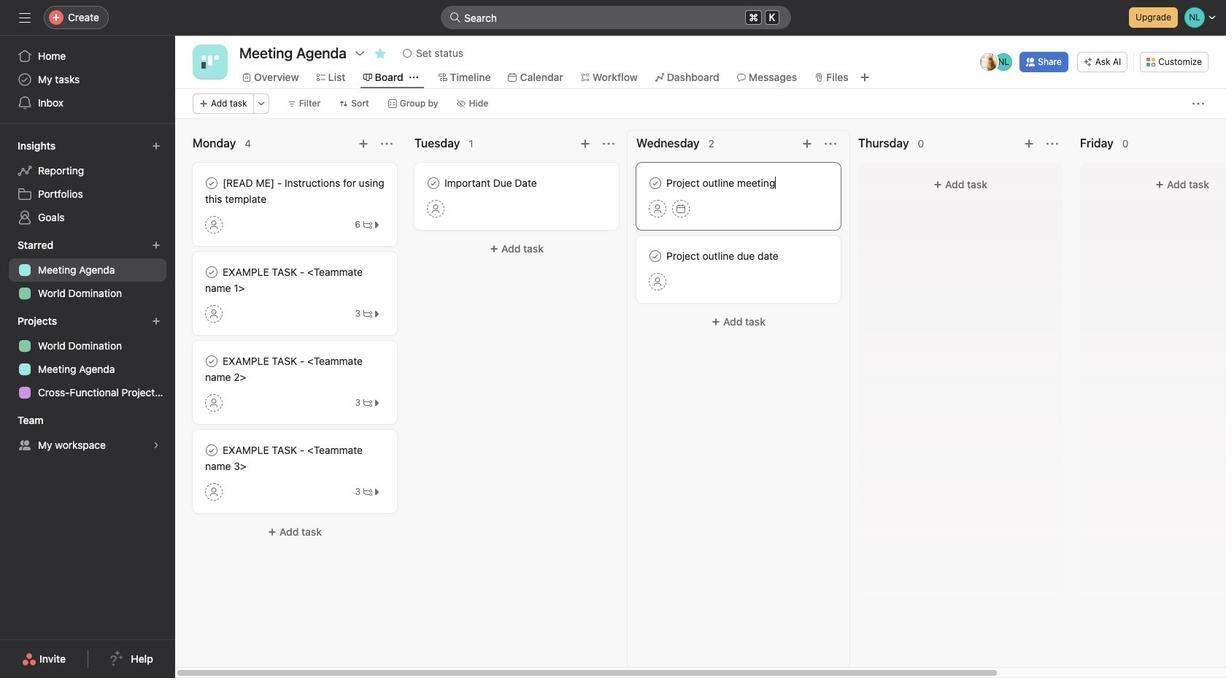 Task type: vqa. For each thing, say whether or not it's contained in the screenshot.
color
no



Task type: describe. For each thing, give the bounding box(es) containing it.
more section actions image for 2nd add task image from the left
[[603, 138, 615, 150]]

remove from starred image
[[374, 47, 386, 59]]

see details, my workspace image
[[152, 441, 161, 450]]

global element
[[0, 36, 175, 123]]

insights element
[[0, 133, 175, 232]]

new project or portfolio image
[[152, 317, 161, 326]]

teams element
[[0, 407, 175, 460]]

Write a task name text field
[[649, 175, 829, 191]]

add items to starred image
[[152, 241, 161, 250]]

2 add task image from the left
[[580, 138, 591, 150]]

add task image
[[802, 138, 813, 150]]

more section actions image for 3rd add task image from the right
[[381, 138, 393, 150]]

3 mark complete checkbox from the top
[[203, 353, 220, 370]]

0 horizontal spatial more actions image
[[257, 99, 265, 108]]

more section actions image for third add task image from left
[[1047, 138, 1059, 150]]



Task type: locate. For each thing, give the bounding box(es) containing it.
more section actions image
[[825, 138, 837, 150]]

2 mark complete checkbox from the top
[[203, 264, 220, 281]]

0 horizontal spatial more section actions image
[[381, 138, 393, 150]]

projects element
[[0, 308, 175, 407]]

1 horizontal spatial add task image
[[580, 138, 591, 150]]

add tab image
[[859, 72, 871, 83]]

hide sidebar image
[[19, 12, 31, 23]]

1 horizontal spatial more actions image
[[1193, 98, 1205, 110]]

1 vertical spatial mark complete checkbox
[[203, 264, 220, 281]]

2 vertical spatial mark complete checkbox
[[203, 353, 220, 370]]

3 more section actions image from the left
[[1047, 138, 1059, 150]]

mark complete image
[[203, 174, 220, 192], [203, 353, 220, 370]]

Search tasks, projects, and more text field
[[441, 6, 791, 29]]

starred element
[[0, 232, 175, 308]]

mark complete image
[[425, 174, 442, 192], [647, 174, 664, 192], [647, 247, 664, 265], [203, 264, 220, 281], [203, 442, 220, 459]]

2 mark complete image from the top
[[203, 353, 220, 370]]

1 horizontal spatial more section actions image
[[603, 138, 615, 150]]

1 vertical spatial mark complete image
[[203, 353, 220, 370]]

2 horizontal spatial add task image
[[1023, 138, 1035, 150]]

mark complete image for 3rd mark complete option from the bottom
[[203, 174, 220, 192]]

0 horizontal spatial add task image
[[358, 138, 369, 150]]

board image
[[201, 53, 219, 71]]

2 more section actions image from the left
[[603, 138, 615, 150]]

3 add task image from the left
[[1023, 138, 1035, 150]]

prominent image
[[450, 12, 461, 23]]

0 vertical spatial mark complete image
[[203, 174, 220, 192]]

add task image
[[358, 138, 369, 150], [580, 138, 591, 150], [1023, 138, 1035, 150]]

new insights image
[[152, 142, 161, 150]]

tab actions image
[[409, 73, 418, 82]]

1 add task image from the left
[[358, 138, 369, 150]]

1 more section actions image from the left
[[381, 138, 393, 150]]

more section actions image
[[381, 138, 393, 150], [603, 138, 615, 150], [1047, 138, 1059, 150]]

more actions image
[[1193, 98, 1205, 110], [257, 99, 265, 108]]

mark complete image for third mark complete option from the top of the page
[[203, 353, 220, 370]]

None field
[[441, 6, 791, 29]]

0 vertical spatial mark complete checkbox
[[203, 174, 220, 192]]

1 mark complete checkbox from the top
[[203, 174, 220, 192]]

2 horizontal spatial more section actions image
[[1047, 138, 1059, 150]]

Mark complete checkbox
[[425, 174, 442, 192], [647, 174, 664, 192], [647, 247, 664, 265], [203, 442, 220, 459]]

show options image
[[354, 47, 366, 59]]

1 mark complete image from the top
[[203, 174, 220, 192]]

Mark complete checkbox
[[203, 174, 220, 192], [203, 264, 220, 281], [203, 353, 220, 370]]



